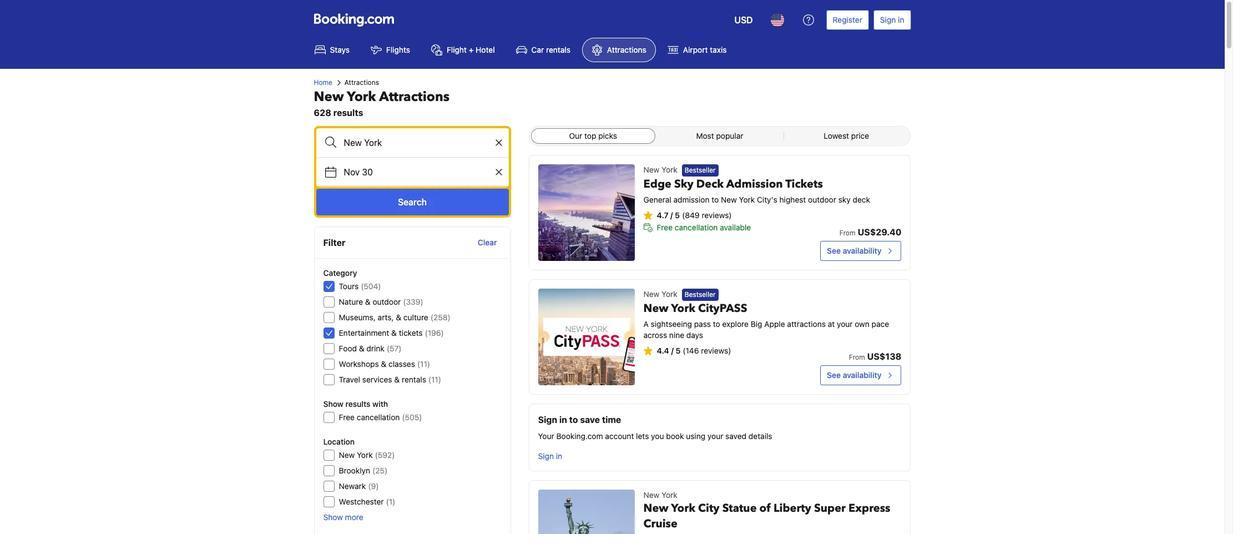 Task type: vqa. For each thing, say whether or not it's contained in the screenshot.


Task type: describe. For each thing, give the bounding box(es) containing it.
Where are you going? search field
[[316, 128, 509, 157]]

details
[[749, 431, 773, 441]]

see availability for new york citypass
[[827, 370, 882, 380]]

new york for edge
[[644, 165, 678, 174]]

museums, arts, & culture (258)
[[339, 313, 451, 322]]

1 vertical spatial results
[[346, 399, 371, 409]]

register
[[833, 15, 863, 24]]

airport
[[683, 45, 708, 54]]

0 horizontal spatial sign in
[[538, 451, 562, 461]]

nature
[[339, 297, 363, 306]]

nov
[[344, 167, 360, 177]]

show more button
[[323, 512, 363, 523]]

4.4
[[657, 346, 669, 355]]

from for edge sky deck admission tickets
[[840, 229, 856, 237]]

show more
[[323, 512, 363, 522]]

city
[[698, 501, 720, 516]]

your booking.com account lets you book using your saved details
[[538, 431, 773, 441]]

new york attractions 628 results
[[314, 88, 450, 118]]

booking.com
[[557, 431, 603, 441]]

brooklyn (25)
[[339, 466, 388, 475]]

& for tickets
[[391, 328, 397, 338]]

account
[[605, 431, 634, 441]]

register link
[[826, 10, 869, 30]]

new york new york city statue of liberty super express cruise
[[644, 490, 891, 531]]

cancellation for (505)
[[357, 412, 400, 422]]

entertainment
[[339, 328, 389, 338]]

cruise
[[644, 516, 678, 531]]

(339)
[[403, 297, 423, 306]]

using
[[686, 431, 706, 441]]

explore
[[723, 319, 749, 329]]

sign for topmost sign in link
[[880, 15, 896, 24]]

tickets
[[786, 177, 823, 192]]

5 for 4.4 / 5
[[676, 346, 681, 355]]

workshops
[[339, 359, 379, 369]]

car
[[532, 45, 544, 54]]

0 vertical spatial (11)
[[417, 359, 430, 369]]

see for edge sky deck admission tickets
[[827, 246, 841, 255]]

food & drink (57)
[[339, 344, 402, 353]]

flight
[[447, 45, 467, 54]]

tours
[[339, 281, 359, 291]]

arts,
[[378, 313, 394, 322]]

tours (504)
[[339, 281, 381, 291]]

sky
[[839, 195, 851, 204]]

travel
[[339, 375, 360, 384]]

0 horizontal spatial attractions
[[345, 78, 379, 87]]

highest
[[780, 195, 806, 204]]

big
[[751, 319, 763, 329]]

newark (9)
[[339, 481, 379, 491]]

sign in to save time
[[538, 415, 621, 425]]

with
[[373, 399, 388, 409]]

usd
[[735, 15, 753, 25]]

york inside edge sky deck admission tickets general admission to new york city's highest outdoor sky deck
[[739, 195, 755, 204]]

location
[[323, 437, 355, 446]]

classes
[[389, 359, 415, 369]]

time
[[602, 415, 621, 425]]

free for free cancellation (505)
[[339, 412, 355, 422]]

deck
[[853, 195, 871, 204]]

airport taxis link
[[658, 38, 736, 62]]

edge sky deck admission tickets image
[[538, 164, 635, 261]]

bestseller for citypass
[[685, 291, 716, 299]]

30
[[362, 167, 373, 177]]

admission
[[674, 195, 710, 204]]

(258)
[[431, 313, 451, 322]]

628
[[314, 108, 331, 118]]

us$138
[[868, 351, 902, 361]]

search button
[[316, 189, 509, 215]]

to inside new york citypass a sightseeing pass to explore big apple attractions at your own pace across nine days
[[713, 319, 720, 329]]

york inside new york citypass a sightseeing pass to explore big apple attractions at your own pace across nine days
[[671, 301, 696, 316]]

from us$29.40
[[840, 227, 902, 237]]

2 vertical spatial to
[[569, 415, 578, 425]]

flights link
[[361, 38, 420, 62]]

see for new york citypass
[[827, 370, 841, 380]]

available
[[720, 223, 751, 232]]

museums,
[[339, 313, 376, 322]]

york inside new york attractions 628 results
[[347, 88, 376, 106]]

& for outdoor
[[365, 297, 371, 306]]

citypass
[[698, 301, 747, 316]]

/ for 4.7
[[671, 211, 673, 220]]

see availability for edge sky deck admission tickets
[[827, 246, 882, 255]]

save
[[580, 415, 600, 425]]

to inside edge sky deck admission tickets general admission to new york city's highest outdoor sky deck
[[712, 195, 719, 204]]

days
[[687, 330, 703, 340]]

most
[[696, 131, 714, 140]]

stays link
[[305, 38, 359, 62]]

+
[[469, 45, 474, 54]]

of
[[760, 501, 771, 516]]

(849
[[682, 211, 700, 220]]

outdoor inside edge sky deck admission tickets general admission to new york city's highest outdoor sky deck
[[808, 195, 837, 204]]

price
[[851, 131, 869, 140]]

& for classes
[[381, 359, 387, 369]]

new inside new york citypass a sightseeing pass to explore big apple attractions at your own pace across nine days
[[644, 301, 669, 316]]

new inside edge sky deck admission tickets general admission to new york city's highest outdoor sky deck
[[721, 195, 737, 204]]

reviews) for 4.4 / 5 (146 reviews)
[[701, 346, 731, 355]]

availability for new york citypass
[[843, 370, 882, 380]]

deck
[[697, 177, 724, 192]]

new york (592)
[[339, 450, 395, 460]]

/ for 4.4
[[671, 346, 674, 355]]

1 vertical spatial rentals
[[402, 375, 426, 384]]

(592)
[[375, 450, 395, 460]]

edge sky deck admission tickets general admission to new york city's highest outdoor sky deck
[[644, 177, 871, 204]]

5 for 4.7 / 5
[[675, 211, 680, 220]]

most popular
[[696, 131, 744, 140]]

attractions
[[787, 319, 826, 329]]

free cancellation available
[[657, 223, 751, 232]]



Task type: locate. For each thing, give the bounding box(es) containing it.
new york
[[644, 165, 678, 174], [644, 289, 678, 299]]

cancellation
[[675, 223, 718, 232], [357, 412, 400, 422]]

0 vertical spatial show
[[323, 399, 344, 409]]

1 show from the top
[[323, 399, 344, 409]]

& down classes
[[394, 375, 400, 384]]

free down show results with
[[339, 412, 355, 422]]

1 vertical spatial to
[[713, 319, 720, 329]]

sign down your
[[538, 451, 554, 461]]

from left us$138
[[849, 353, 865, 361]]

you
[[651, 431, 664, 441]]

show for show results with
[[323, 399, 344, 409]]

results left with
[[346, 399, 371, 409]]

see availability down from us$29.40
[[827, 246, 882, 255]]

2 bestseller from the top
[[685, 291, 716, 299]]

filter
[[323, 238, 346, 248]]

new york city statue of liberty super express cruise image
[[538, 490, 635, 534]]

1 vertical spatial in
[[560, 415, 567, 425]]

in up the booking.com
[[560, 415, 567, 425]]

reviews) for 4.7 / 5 (849 reviews)
[[702, 211, 732, 220]]

5
[[675, 211, 680, 220], [676, 346, 681, 355]]

1 horizontal spatial your
[[837, 319, 853, 329]]

0 vertical spatial sign in link
[[874, 10, 911, 30]]

& up (57)
[[391, 328, 397, 338]]

from inside from us$138
[[849, 353, 865, 361]]

0 vertical spatial outdoor
[[808, 195, 837, 204]]

your inside new york citypass a sightseeing pass to explore big apple attractions at your own pace across nine days
[[837, 319, 853, 329]]

to left save
[[569, 415, 578, 425]]

1 bestseller from the top
[[685, 166, 716, 174]]

cancellation down with
[[357, 412, 400, 422]]

rentals
[[546, 45, 571, 54], [402, 375, 426, 384]]

across
[[644, 330, 667, 340]]

1 vertical spatial see availability
[[827, 370, 882, 380]]

statue
[[723, 501, 757, 516]]

1 vertical spatial /
[[671, 346, 674, 355]]

0 vertical spatial sign in
[[880, 15, 905, 24]]

1 vertical spatial show
[[323, 512, 343, 522]]

more
[[345, 512, 363, 522]]

0 vertical spatial results
[[333, 108, 363, 118]]

new york up sightseeing
[[644, 289, 678, 299]]

super
[[814, 501, 846, 516]]

new york citypass a sightseeing pass to explore big apple attractions at your own pace across nine days
[[644, 301, 889, 340]]

in right register
[[898, 15, 905, 24]]

0 vertical spatial /
[[671, 211, 673, 220]]

0 horizontal spatial rentals
[[402, 375, 426, 384]]

attractions inside new york attractions 628 results
[[379, 88, 450, 106]]

sightseeing
[[651, 319, 692, 329]]

1 horizontal spatial sign in link
[[874, 10, 911, 30]]

1 vertical spatial your
[[708, 431, 724, 441]]

your right 'using'
[[708, 431, 724, 441]]

1 vertical spatial from
[[849, 353, 865, 361]]

sign for bottommost sign in link
[[538, 451, 554, 461]]

show down travel
[[323, 399, 344, 409]]

to right pass on the bottom right of the page
[[713, 319, 720, 329]]

0 vertical spatial reviews)
[[702, 211, 732, 220]]

new york up edge
[[644, 165, 678, 174]]

& left drink
[[359, 344, 365, 353]]

your
[[837, 319, 853, 329], [708, 431, 724, 441]]

admission
[[727, 177, 783, 192]]

1 vertical spatial sign in
[[538, 451, 562, 461]]

bestseller up citypass
[[685, 291, 716, 299]]

(505)
[[402, 412, 422, 422]]

5 left '(146'
[[676, 346, 681, 355]]

(57)
[[387, 344, 402, 353]]

1 horizontal spatial attractions
[[379, 88, 450, 106]]

/ right the 4.7
[[671, 211, 673, 220]]

1 vertical spatial attractions
[[345, 78, 379, 87]]

top
[[585, 131, 596, 140]]

results inside new york attractions 628 results
[[333, 108, 363, 118]]

2 availability from the top
[[843, 370, 882, 380]]

see down at
[[827, 370, 841, 380]]

your right at
[[837, 319, 853, 329]]

flight + hotel
[[447, 45, 495, 54]]

availability down from us$138
[[843, 370, 882, 380]]

2 vertical spatial sign
[[538, 451, 554, 461]]

show for show more
[[323, 512, 343, 522]]

liberty
[[774, 501, 812, 516]]

1 horizontal spatial outdoor
[[808, 195, 837, 204]]

express
[[849, 501, 891, 516]]

1 new york from the top
[[644, 165, 678, 174]]

1 vertical spatial outdoor
[[373, 297, 401, 306]]

show inside button
[[323, 512, 343, 522]]

in
[[898, 15, 905, 24], [560, 415, 567, 425], [556, 451, 562, 461]]

sign up your
[[538, 415, 557, 425]]

in for bottommost sign in link
[[556, 451, 562, 461]]

our
[[569, 131, 583, 140]]

attractions link
[[582, 38, 656, 62]]

bestseller for deck
[[685, 166, 716, 174]]

1 vertical spatial new york
[[644, 289, 678, 299]]

cancellation for available
[[675, 223, 718, 232]]

& for drink
[[359, 344, 365, 353]]

(504)
[[361, 281, 381, 291]]

cancellation down 4.7 / 5 (849 reviews)
[[675, 223, 718, 232]]

taxis
[[710, 45, 727, 54]]

outdoor up arts,
[[373, 297, 401, 306]]

0 vertical spatial sign
[[880, 15, 896, 24]]

availability down from us$29.40
[[843, 246, 882, 255]]

1 vertical spatial free
[[339, 412, 355, 422]]

apple
[[765, 319, 785, 329]]

pace
[[872, 319, 889, 329]]

results right 628
[[333, 108, 363, 118]]

to down deck
[[712, 195, 719, 204]]

2 new york from the top
[[644, 289, 678, 299]]

reviews)
[[702, 211, 732, 220], [701, 346, 731, 355]]

0 vertical spatial see availability
[[827, 246, 882, 255]]

westchester (1)
[[339, 497, 395, 506]]

show left more
[[323, 512, 343, 522]]

book
[[666, 431, 684, 441]]

4.4 / 5 (146 reviews)
[[657, 346, 731, 355]]

0 horizontal spatial cancellation
[[357, 412, 400, 422]]

2 vertical spatial attractions
[[379, 88, 450, 106]]

to
[[712, 195, 719, 204], [713, 319, 720, 329], [569, 415, 578, 425]]

sign in link right register "link"
[[874, 10, 911, 30]]

car rentals
[[532, 45, 571, 54]]

sign in right register
[[880, 15, 905, 24]]

0 vertical spatial attractions
[[607, 45, 647, 54]]

0 vertical spatial bestseller
[[685, 166, 716, 174]]

results
[[333, 108, 363, 118], [346, 399, 371, 409]]

new inside new york attractions 628 results
[[314, 88, 344, 106]]

reviews) up 'free cancellation available'
[[702, 211, 732, 220]]

(11)
[[417, 359, 430, 369], [429, 375, 441, 384]]

0 vertical spatial new york
[[644, 165, 678, 174]]

0 vertical spatial from
[[840, 229, 856, 237]]

home
[[314, 78, 332, 87]]

from for new york citypass
[[849, 353, 865, 361]]

workshops & classes (11)
[[339, 359, 430, 369]]

new york citypass image
[[538, 289, 635, 385]]

1 horizontal spatial rentals
[[546, 45, 571, 54]]

sign in down your
[[538, 451, 562, 461]]

& up the travel services & rentals (11)
[[381, 359, 387, 369]]

availability for edge sky deck admission tickets
[[843, 246, 882, 255]]

0 horizontal spatial sign in link
[[534, 446, 567, 466]]

1 availability from the top
[[843, 246, 882, 255]]

5 left (849
[[675, 211, 680, 220]]

& down (504)
[[365, 297, 371, 306]]

1 vertical spatial availability
[[843, 370, 882, 380]]

4.7 / 5 (849 reviews)
[[657, 211, 732, 220]]

airport taxis
[[683, 45, 727, 54]]

rentals right car
[[546, 45, 571, 54]]

0 vertical spatial 5
[[675, 211, 680, 220]]

1 vertical spatial (11)
[[429, 375, 441, 384]]

clear button
[[473, 233, 502, 253]]

0 vertical spatial your
[[837, 319, 853, 329]]

hotel
[[476, 45, 495, 54]]

tickets
[[399, 328, 423, 338]]

0 horizontal spatial your
[[708, 431, 724, 441]]

lowest price
[[824, 131, 869, 140]]

/ right the 4.4
[[671, 346, 674, 355]]

new york for new
[[644, 289, 678, 299]]

(25)
[[373, 466, 388, 475]]

2 horizontal spatial attractions
[[607, 45, 647, 54]]

availability
[[843, 246, 882, 255], [843, 370, 882, 380]]

free for free cancellation available
[[657, 223, 673, 232]]

0 horizontal spatial outdoor
[[373, 297, 401, 306]]

new
[[314, 88, 344, 106], [644, 165, 660, 174], [721, 195, 737, 204], [644, 289, 660, 299], [644, 301, 669, 316], [339, 450, 355, 460], [644, 490, 660, 500], [644, 501, 669, 516]]

car rentals link
[[507, 38, 580, 62]]

our top picks
[[569, 131, 617, 140]]

1 see from the top
[[827, 246, 841, 255]]

stays
[[330, 45, 350, 54]]

1 vertical spatial reviews)
[[701, 346, 731, 355]]

sign in link down your
[[534, 446, 567, 466]]

1 vertical spatial see
[[827, 370, 841, 380]]

rentals down classes
[[402, 375, 426, 384]]

0 vertical spatial rentals
[[546, 45, 571, 54]]

0 vertical spatial in
[[898, 15, 905, 24]]

usd button
[[728, 7, 760, 33]]

(11) down the (196)
[[429, 375, 441, 384]]

search
[[398, 197, 427, 207]]

sign right register
[[880, 15, 896, 24]]

1 vertical spatial sign in link
[[534, 446, 567, 466]]

1 horizontal spatial free
[[657, 223, 673, 232]]

(1)
[[386, 497, 395, 506]]

travel services & rentals (11)
[[339, 375, 441, 384]]

sign
[[880, 15, 896, 24], [538, 415, 557, 425], [538, 451, 554, 461]]

2 see availability from the top
[[827, 370, 882, 380]]

2 show from the top
[[323, 512, 343, 522]]

1 horizontal spatial cancellation
[[675, 223, 718, 232]]

1 vertical spatial sign
[[538, 415, 557, 425]]

own
[[855, 319, 870, 329]]

1 horizontal spatial sign in
[[880, 15, 905, 24]]

popular
[[716, 131, 744, 140]]

saved
[[726, 431, 747, 441]]

your
[[538, 431, 554, 441]]

see availability down from us$138
[[827, 370, 882, 380]]

1 vertical spatial bestseller
[[685, 291, 716, 299]]

entertainment & tickets (196)
[[339, 328, 444, 338]]

1 see availability from the top
[[827, 246, 882, 255]]

& right arts,
[[396, 313, 401, 322]]

1 vertical spatial cancellation
[[357, 412, 400, 422]]

in for topmost sign in link
[[898, 15, 905, 24]]

newark
[[339, 481, 366, 491]]

(11) right classes
[[417, 359, 430, 369]]

free down the 4.7
[[657, 223, 673, 232]]

0 vertical spatial free
[[657, 223, 673, 232]]

flight + hotel link
[[422, 38, 504, 62]]

0 horizontal spatial free
[[339, 412, 355, 422]]

(9)
[[368, 481, 379, 491]]

0 vertical spatial availability
[[843, 246, 882, 255]]

free cancellation (505)
[[339, 412, 422, 422]]

see down from us$29.40
[[827, 246, 841, 255]]

from left us$29.40 in the top of the page
[[840, 229, 856, 237]]

4.7
[[657, 211, 669, 220]]

outdoor left sky
[[808, 195, 837, 204]]

bestseller up deck
[[685, 166, 716, 174]]

clear
[[478, 238, 497, 247]]

2 vertical spatial in
[[556, 451, 562, 461]]

city's
[[757, 195, 778, 204]]

a
[[644, 319, 649, 329]]

reviews) right '(146'
[[701, 346, 731, 355]]

bestseller
[[685, 166, 716, 174], [685, 291, 716, 299]]

booking.com image
[[314, 13, 394, 27]]

in down the booking.com
[[556, 451, 562, 461]]

us$29.40
[[858, 227, 902, 237]]

0 vertical spatial to
[[712, 195, 719, 204]]

1 vertical spatial 5
[[676, 346, 681, 355]]

0 vertical spatial see
[[827, 246, 841, 255]]

attractions
[[607, 45, 647, 54], [345, 78, 379, 87], [379, 88, 450, 106]]

from inside from us$29.40
[[840, 229, 856, 237]]

0 vertical spatial cancellation
[[675, 223, 718, 232]]

2 see from the top
[[827, 370, 841, 380]]

&
[[365, 297, 371, 306], [396, 313, 401, 322], [391, 328, 397, 338], [359, 344, 365, 353], [381, 359, 387, 369], [394, 375, 400, 384]]

rentals inside car rentals link
[[546, 45, 571, 54]]



